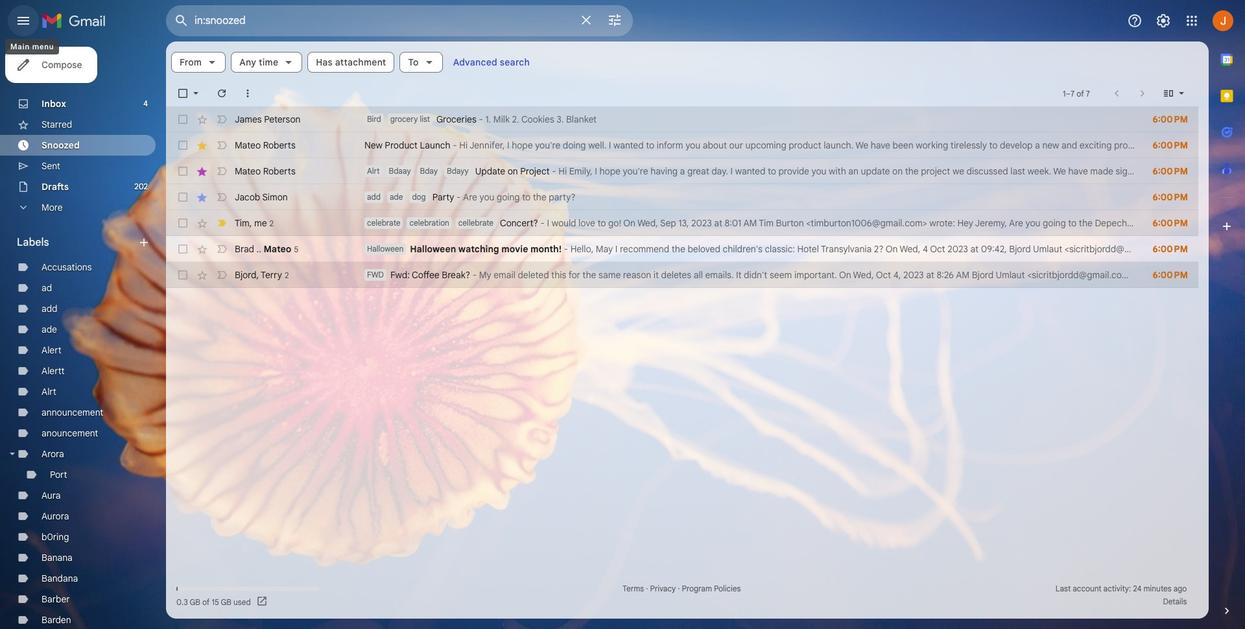 Task type: locate. For each thing, give the bounding box(es) containing it.
a left great
[[680, 165, 685, 177]]

simon
[[262, 191, 288, 203]]

roberts up simon
[[263, 165, 296, 177]]

wrote:
[[930, 217, 955, 229], [1174, 243, 1199, 255], [1136, 269, 1162, 281]]

1 vertical spatial umlaut
[[996, 269, 1025, 281]]

discussed
[[967, 165, 1008, 177]]

1 vertical spatial roberts
[[263, 165, 296, 177]]

0 vertical spatial of
[[1077, 89, 1084, 98]]

, left terry
[[256, 269, 259, 280]]

0 vertical spatial and
[[1062, 139, 1077, 151]]

of left 15
[[202, 597, 210, 607]]

ade down "add" link
[[42, 324, 57, 335]]

wrote: left seems
[[1136, 269, 1162, 281]]

0 horizontal spatial on
[[623, 217, 635, 229]]

2023 right 4,
[[903, 269, 924, 281]]

1 vertical spatial 4
[[923, 243, 928, 255]]

b0ring link
[[42, 531, 69, 543]]

None checkbox
[[176, 87, 189, 100], [176, 113, 189, 126], [176, 139, 189, 152], [176, 165, 189, 178], [176, 243, 189, 256], [176, 87, 189, 100], [176, 113, 189, 126], [176, 139, 189, 152], [176, 165, 189, 178], [176, 243, 189, 256]]

product
[[385, 139, 418, 151]]

product up provide
[[789, 139, 821, 151]]

1 vertical spatial hi
[[559, 165, 567, 177]]

any time button
[[231, 52, 302, 73]]

me down the jacob simon on the top of the page
[[254, 217, 267, 229]]

1 horizontal spatial 7
[[1086, 89, 1090, 98]]

inbox link
[[42, 98, 66, 110]]

7 row from the top
[[166, 262, 1243, 288]]

1 vertical spatial <sicritbjordd@gmail.com>
[[1027, 269, 1134, 281]]

1 vertical spatial ,
[[256, 269, 259, 280]]

oct
[[930, 243, 945, 255], [876, 269, 891, 281]]

alrt link
[[42, 386, 56, 398]]

row up 13,
[[166, 184, 1198, 210]]

2 horizontal spatial wed,
[[900, 243, 920, 255]]

footer
[[166, 582, 1198, 608]]

project
[[520, 165, 550, 177]]

1 vertical spatial wed,
[[900, 243, 920, 255]]

1 vertical spatial me
[[1205, 269, 1217, 281]]

ad link
[[42, 282, 52, 294]]

gb right 15
[[221, 597, 231, 607]]

0 horizontal spatial hi
[[459, 139, 468, 151]]

2 right terry
[[285, 270, 289, 280]]

compose
[[42, 59, 82, 71]]

on down transylvania
[[839, 269, 851, 281]]

2023
[[691, 217, 712, 229], [948, 243, 968, 255], [903, 269, 924, 281]]

2 inside bjord , terry 2
[[285, 270, 289, 280]]

and left are
[[1199, 165, 1215, 177]]

7 right –
[[1086, 89, 1090, 98]]

1 vertical spatial 2
[[285, 270, 289, 280]]

me left we've
[[1205, 269, 1217, 281]]

1 row from the top
[[166, 106, 1198, 132]]

1 6:00 pm from the top
[[1153, 113, 1188, 125]]

alrt down the alertt link
[[42, 386, 56, 398]]

ade left dog
[[390, 192, 403, 202]]

umlaut down the 09:42,
[[996, 269, 1025, 281]]

mateo roberts up the jacob simon on the top of the page
[[235, 165, 296, 177]]

0 horizontal spatial am
[[743, 217, 757, 229]]

bjord left terry
[[235, 269, 256, 280]]

halloween inside halloween halloween watching movie month! - hello, may i recommend the beloved children's classic: hotel transylvania 2? on wed, 4 oct 2023 at 09:42, bjord umlaut <sicritbjordd@gmail.com> wrote: thoughts a
[[367, 244, 404, 254]]

attachment
[[335, 56, 386, 68]]

you left about
[[686, 139, 700, 151]]

-
[[479, 113, 483, 125], [453, 139, 457, 151], [552, 165, 556, 177], [457, 191, 461, 203], [541, 217, 545, 229], [564, 243, 568, 255], [473, 269, 477, 281]]

of right –
[[1077, 89, 1084, 98]]

gmail image
[[42, 8, 112, 34]]

groceries
[[436, 113, 477, 125]]

1 horizontal spatial 4
[[923, 243, 928, 255]]

3 row from the top
[[166, 158, 1245, 184]]

account
[[1073, 584, 1101, 593]]

the left party?
[[533, 191, 547, 203]]

Search mail text field
[[195, 14, 571, 27]]

product
[[789, 139, 821, 151], [1114, 139, 1147, 151]]

halloween down celebrate
[[367, 244, 404, 254]]

love
[[579, 217, 595, 229]]

1 horizontal spatial ·
[[678, 584, 680, 593]]

0 horizontal spatial gb
[[190, 597, 200, 607]]

0 horizontal spatial are
[[463, 191, 477, 203]]

footer inside main content
[[166, 582, 1198, 608]]

1 horizontal spatial you're
[[623, 165, 648, 177]]

product up significant
[[1114, 139, 1147, 151]]

port link
[[50, 469, 67, 481]]

row up beloved on the right of page
[[166, 210, 1245, 236]]

0 vertical spatial mateo roberts
[[235, 139, 296, 151]]

0 horizontal spatial have
[[871, 139, 890, 151]]

0 horizontal spatial alrt
[[42, 386, 56, 398]]

1 horizontal spatial gb
[[221, 597, 231, 607]]

1 vertical spatial of
[[202, 597, 210, 607]]

are
[[463, 191, 477, 203], [1009, 217, 1023, 229]]

2023 down hey
[[948, 243, 968, 255]]

i right emily,
[[595, 165, 597, 177]]

4 6:00 pm from the top
[[1153, 191, 1188, 203]]

0 vertical spatial <sicritbjordd@gmail.com>
[[1065, 243, 1171, 255]]

advanced
[[453, 56, 497, 68]]

add up the ade link
[[42, 303, 57, 315]]

0 vertical spatial on
[[623, 217, 635, 229]]

main content
[[166, 42, 1245, 619]]

1 horizontal spatial umlaut
[[1033, 243, 1062, 255]]

1 horizontal spatial are
[[1009, 217, 1023, 229]]

grocery
[[390, 114, 418, 124]]

mateo down james
[[235, 139, 261, 151]]

port
[[50, 469, 67, 481]]

1 horizontal spatial halloween
[[410, 243, 456, 255]]

0 horizontal spatial on
[[508, 165, 518, 177]]

,
[[249, 217, 252, 229], [256, 269, 259, 280]]

last
[[1011, 165, 1025, 177]]

, down jacob
[[249, 217, 252, 229]]

· right privacy link
[[678, 584, 680, 593]]

alertt
[[42, 365, 65, 377]]

- left would
[[541, 217, 545, 229]]

1 horizontal spatial me
[[1205, 269, 1217, 281]]

2 inside tim , me 2
[[269, 218, 274, 228]]

hi for emily,
[[559, 165, 567, 177]]

row up great
[[166, 132, 1245, 158]]

1 horizontal spatial 2
[[285, 270, 289, 280]]

1 horizontal spatial ade
[[390, 192, 403, 202]]

hope for jennifer,
[[512, 139, 533, 151]]

None search field
[[166, 5, 633, 36]]

0 vertical spatial roberts
[[263, 139, 296, 151]]

row containing brad
[[166, 236, 1245, 262]]

would
[[552, 217, 576, 229]]

am right the 8:26
[[956, 269, 970, 281]]

inbox
[[42, 98, 66, 110]]

mateo right ..
[[264, 243, 291, 255]]

clear search image
[[573, 7, 599, 33]]

we
[[856, 139, 868, 151], [1053, 165, 1066, 177]]

the left beloved on the right of page
[[672, 243, 685, 255]]

0 vertical spatial wed,
[[637, 217, 658, 229]]

2 vertical spatial on
[[839, 269, 851, 281]]

we right launch.
[[856, 139, 868, 151]]

cookies
[[521, 113, 554, 125]]

main
[[10, 42, 30, 51]]

2 horizontal spatial on
[[886, 243, 898, 255]]

0 horizontal spatial 7
[[1071, 89, 1075, 98]]

provide
[[778, 165, 809, 177]]

hope for emily,
[[599, 165, 621, 177]]

row up the all
[[166, 236, 1245, 262]]

have left been
[[871, 139, 890, 151]]

2 up brad .. mateo 5
[[269, 218, 274, 228]]

1 vertical spatial ade
[[42, 324, 57, 335]]

09:42,
[[981, 243, 1007, 255]]

4 row from the top
[[166, 184, 1198, 210]]

break?
[[442, 269, 470, 281]]

7 6:00 pm from the top
[[1153, 269, 1188, 281]]

jeremy,
[[975, 217, 1007, 229]]

toggle split pane mode image
[[1162, 87, 1175, 100]]

1 gb from the left
[[190, 597, 200, 607]]

5 6:00 pm from the top
[[1153, 217, 1188, 229]]

- left 1.
[[479, 113, 483, 125]]

2 horizontal spatial on
[[1233, 165, 1243, 177]]

0 vertical spatial ade
[[390, 192, 403, 202]]

0 horizontal spatial halloween
[[367, 244, 404, 254]]

on right update at top right
[[892, 165, 903, 177]]

0 horizontal spatial a
[[680, 165, 685, 177]]

and right new
[[1062, 139, 1077, 151]]

1 horizontal spatial hope
[[599, 165, 621, 177]]

oct up the 8:26
[[930, 243, 945, 255]]

policies
[[714, 584, 741, 593]]

1 vertical spatial wrote:
[[1174, 243, 1199, 255]]

ade inside main content
[[390, 192, 403, 202]]

wrote: up seems
[[1174, 243, 1199, 255]]

you're for doing
[[535, 139, 560, 151]]

going down week.
[[1043, 217, 1066, 229]]

roberts down peterson
[[263, 139, 296, 151]]

details link
[[1163, 597, 1187, 606]]

footer containing terms
[[166, 582, 1198, 608]]

have left made
[[1068, 165, 1088, 177]]

1 horizontal spatial 2023
[[903, 269, 924, 281]]

4 inside labels navigation
[[143, 99, 148, 108]]

1 7 from the left
[[1071, 89, 1075, 98]]

0 horizontal spatial hope
[[512, 139, 533, 151]]

· right 'terms'
[[646, 584, 648, 593]]

bjord right the 09:42,
[[1009, 243, 1031, 255]]

halloween down celebration
[[410, 243, 456, 255]]

it
[[654, 269, 659, 281]]

0 vertical spatial we
[[856, 139, 868, 151]]

hi left jennifer,
[[459, 139, 468, 151]]

wanted down our
[[735, 165, 765, 177]]

1 horizontal spatial oct
[[930, 243, 945, 255]]

1 horizontal spatial we
[[1053, 165, 1066, 177]]

will
[[1213, 139, 1226, 151]]

barden link
[[42, 614, 71, 626]]

0 horizontal spatial we
[[856, 139, 868, 151]]

on right 2?
[[886, 243, 898, 255]]

announcement
[[42, 407, 103, 418]]

add
[[367, 192, 381, 202], [42, 303, 57, 315]]

2 for me
[[269, 218, 274, 228]]

gb
[[190, 597, 200, 607], [221, 597, 231, 607]]

row down beloved on the right of page
[[166, 262, 1243, 288]]

0.3
[[176, 597, 188, 607]]

a left new
[[1035, 139, 1040, 151]]

1 horizontal spatial have
[[1068, 165, 1088, 177]]

0 vertical spatial going
[[497, 191, 520, 203]]

1 vertical spatial we
[[1053, 165, 1066, 177]]

banana
[[42, 552, 73, 564]]

you're left doing
[[535, 139, 560, 151]]

at left the 8:26
[[926, 269, 934, 281]]

hope down the groceries - 1. milk 2. cookies 3. blanket
[[512, 139, 533, 151]]

tim left burton
[[759, 217, 774, 229]]

terms link
[[623, 584, 644, 593]]

are up cellebrate
[[463, 191, 477, 203]]

0 vertical spatial mateo
[[235, 139, 261, 151]]

None checkbox
[[176, 191, 189, 204], [176, 217, 189, 230], [176, 268, 189, 281], [176, 191, 189, 204], [176, 217, 189, 230], [176, 268, 189, 281]]

accusations link
[[42, 261, 92, 273]]

tab list
[[1209, 42, 1245, 582]]

2 roberts from the top
[[263, 165, 296, 177]]

dog
[[412, 192, 426, 202]]

1 horizontal spatial wrote:
[[1136, 269, 1162, 281]]

seems
[[1164, 269, 1192, 281]]

2?
[[874, 243, 884, 255]]

at
[[714, 217, 722, 229], [1195, 217, 1203, 229], [970, 243, 979, 255], [926, 269, 934, 281]]

more image
[[241, 87, 254, 100]]

1 roberts from the top
[[263, 139, 296, 151]]

row containing bjord
[[166, 262, 1243, 288]]

on right are
[[1233, 165, 1243, 177]]

celebration
[[409, 218, 449, 228]]

love.
[[1228, 139, 1245, 151]]

0 vertical spatial 2
[[269, 218, 274, 228]]

to left provide
[[768, 165, 776, 177]]

1 horizontal spatial and
[[1199, 165, 1215, 177]]

b0ring
[[42, 531, 69, 543]]

- right "project"
[[552, 165, 556, 177]]

update
[[475, 165, 505, 177]]

wed, up 4,
[[900, 243, 920, 255]]

1 horizontal spatial alrt
[[367, 166, 380, 176]]

to left inform
[[646, 139, 654, 151]]

row up inform
[[166, 106, 1198, 132]]

gb right 0.3
[[190, 597, 200, 607]]

has
[[316, 56, 333, 68]]

umlaut right the 09:42,
[[1033, 243, 1062, 255]]

6 row from the top
[[166, 236, 1245, 262]]

hope down well.
[[599, 165, 621, 177]]

deletes
[[661, 269, 691, 281]]

, for tim
[[249, 217, 252, 229]]

barber link
[[42, 593, 70, 605]]

0 vertical spatial umlaut
[[1033, 243, 1062, 255]]

row containing tim
[[166, 210, 1245, 236]]

are right jeremy,
[[1009, 217, 1023, 229]]

barden
[[42, 614, 71, 626]]

0 vertical spatial hi
[[459, 139, 468, 151]]

mateo roberts down james peterson in the left top of the page
[[235, 139, 296, 151]]

6:00 pm for hi emily, i hope you're having a great day. i wanted to provide you with an update on the project we discussed last week. we have made significant progress and are on 
[[1153, 165, 1188, 177]]

a right thoughts
[[1242, 243, 1245, 255]]

the
[[905, 165, 919, 177], [533, 191, 547, 203], [1079, 217, 1093, 229], [672, 243, 685, 255], [583, 269, 596, 281]]

2023 right 13,
[[691, 217, 712, 229]]

have
[[871, 139, 890, 151], [1068, 165, 1088, 177]]

6 6:00 pm from the top
[[1153, 243, 1188, 255]]

oct left 4,
[[876, 269, 891, 281]]

mateo roberts
[[235, 139, 296, 151], [235, 165, 296, 177]]

doing
[[563, 139, 586, 151]]

0 horizontal spatial you're
[[535, 139, 560, 151]]

0 horizontal spatial ,
[[249, 217, 252, 229]]

1 vertical spatial mateo roberts
[[235, 165, 296, 177]]

6:00 pm for my email deleted this for the same reason it deletes all emails. it didn't seem important. on wed, oct 4, 2023 at 8:26 am bjord umlaut <sicritbjordd@gmail.com> wrote: seems to me we've
[[1153, 269, 1188, 281]]

bjord down the 09:42,
[[972, 269, 994, 281]]

1 horizontal spatial am
[[956, 269, 970, 281]]

at left "8:01"
[[714, 217, 722, 229]]

5 row from the top
[[166, 210, 1245, 236]]

add link
[[42, 303, 57, 315]]

1 vertical spatial wanted
[[735, 165, 765, 177]]

peterson
[[264, 113, 301, 125]]

used
[[233, 597, 251, 607]]

5
[[294, 244, 298, 254]]

0 vertical spatial a
[[1035, 139, 1040, 151]]

ago
[[1174, 584, 1187, 593]]

the right for
[[583, 269, 596, 281]]

7 right 1 on the top right of page
[[1071, 89, 1075, 98]]

1 vertical spatial add
[[42, 303, 57, 315]]

on right go!
[[623, 217, 635, 229]]

3 6:00 pm from the top
[[1153, 165, 1188, 177]]

of
[[1077, 89, 1084, 98], [202, 597, 210, 607]]

watching
[[458, 243, 499, 255]]

advanced search options image
[[602, 7, 628, 33]]

umlaut
[[1033, 243, 1062, 255], [996, 269, 1025, 281]]

..
[[257, 243, 261, 255]]

follow link to manage storage image
[[256, 595, 269, 608]]

6:00 pm for are you going to the party?
[[1153, 191, 1188, 203]]

you
[[686, 139, 700, 151], [1195, 139, 1210, 151], [812, 165, 827, 177], [480, 191, 494, 203], [1026, 217, 1041, 229]]

fwd
[[367, 270, 384, 280]]

1 horizontal spatial on
[[892, 165, 903, 177]]

1 horizontal spatial wed,
[[853, 269, 874, 281]]

0 vertical spatial hope
[[512, 139, 533, 151]]

the left project
[[905, 165, 919, 177]]

row containing james peterson
[[166, 106, 1198, 132]]

2 for terry
[[285, 270, 289, 280]]

hi
[[459, 139, 468, 151], [559, 165, 567, 177]]

inform
[[657, 139, 683, 151]]

0 horizontal spatial ade
[[42, 324, 57, 335]]

we right week.
[[1053, 165, 1066, 177]]

to left depeche
[[1068, 217, 1077, 229]]

0 vertical spatial you're
[[535, 139, 560, 151]]

row down about
[[166, 158, 1245, 184]]

1 horizontal spatial add
[[367, 192, 381, 202]]

row
[[166, 106, 1198, 132], [166, 132, 1245, 158], [166, 158, 1245, 184], [166, 184, 1198, 210], [166, 210, 1245, 236], [166, 236, 1245, 262], [166, 262, 1243, 288]]

starred
[[42, 119, 72, 130]]

starred link
[[42, 119, 72, 130]]

0 vertical spatial alrt
[[367, 166, 380, 176]]

the left depeche
[[1079, 217, 1093, 229]]

alrt down "new"
[[367, 166, 380, 176]]

0 horizontal spatial 2
[[269, 218, 274, 228]]

0 horizontal spatial add
[[42, 303, 57, 315]]

tim up brad in the top of the page
[[235, 217, 249, 229]]

accusations
[[42, 261, 92, 273]]

2 row from the top
[[166, 132, 1245, 158]]

1 vertical spatial you're
[[623, 165, 648, 177]]



Task type: describe. For each thing, give the bounding box(es) containing it.
2 horizontal spatial bjord
[[1009, 243, 1031, 255]]

i left would
[[547, 217, 549, 229]]

6:00 pm for 1. milk 2. cookies 3. blanket
[[1153, 113, 1188, 125]]

aura link
[[42, 490, 61, 501]]

emails.
[[705, 269, 734, 281]]

party
[[432, 191, 454, 203]]

blanket
[[566, 113, 597, 125]]

concert?
[[500, 217, 538, 229]]

aura
[[42, 490, 61, 501]]

i right that at top
[[1168, 139, 1170, 151]]

labels navigation
[[0, 42, 166, 629]]

classic:
[[765, 243, 795, 255]]

barber
[[42, 593, 70, 605]]

i right day.
[[731, 165, 733, 177]]

arora
[[42, 448, 64, 460]]

you right jeremy,
[[1026, 217, 1041, 229]]

1
[[1063, 89, 1066, 98]]

alertt link
[[42, 365, 65, 377]]

any
[[239, 56, 256, 68]]

0 horizontal spatial 2023
[[691, 217, 712, 229]]

row containing jacob simon
[[166, 184, 1198, 210]]

progress
[[1161, 165, 1197, 177]]

1 · from the left
[[646, 584, 648, 593]]

thoughts
[[1201, 243, 1240, 255]]

email
[[494, 269, 515, 281]]

- left my
[[473, 269, 477, 281]]

from button
[[171, 52, 226, 73]]

emily,
[[569, 165, 593, 177]]

alrt inside row
[[367, 166, 380, 176]]

support image
[[1127, 13, 1143, 29]]

beloved
[[688, 243, 720, 255]]

add inside labels navigation
[[42, 303, 57, 315]]

working
[[916, 139, 948, 151]]

- left 'hello,' in the left top of the page
[[564, 243, 568, 255]]

<timburton1006@gmail.com>
[[806, 217, 927, 229]]

1 mateo roberts from the top
[[235, 139, 296, 151]]

i right well.
[[609, 139, 611, 151]]

week.
[[1028, 165, 1051, 177]]

1 horizontal spatial tim
[[759, 217, 774, 229]]

you down update
[[480, 191, 494, 203]]

add inside row
[[367, 192, 381, 202]]

2 · from the left
[[678, 584, 680, 593]]

brad
[[235, 243, 254, 255]]

search mail image
[[170, 9, 193, 32]]

been
[[893, 139, 914, 151]]

program policies link
[[682, 584, 741, 593]]

all
[[694, 269, 703, 281]]

1 vertical spatial am
[[956, 269, 970, 281]]

we
[[953, 165, 964, 177]]

to left develop
[[989, 139, 998, 151]]

1 vertical spatial are
[[1009, 217, 1023, 229]]

- right party
[[457, 191, 461, 203]]

0 horizontal spatial wanted
[[613, 139, 644, 151]]

same
[[599, 269, 621, 281]]

aurora link
[[42, 510, 69, 522]]

main menu image
[[16, 13, 31, 29]]

hotel
[[797, 243, 819, 255]]

seem
[[770, 269, 792, 281]]

this
[[551, 269, 566, 281]]

1 vertical spatial going
[[1043, 217, 1066, 229]]

to left go!
[[598, 217, 606, 229]]

sent link
[[42, 160, 60, 172]]

6:00 pm for i would love to go! on wed, sep 13, 2023 at 8:01 am tim burton <timburton1006@gmail.com> wrote: hey jeremy, are you going to the depeche mode concert at red rocks
[[1153, 217, 1188, 229]]

1 horizontal spatial bjord
[[972, 269, 994, 281]]

1 vertical spatial on
[[886, 243, 898, 255]]

about
[[703, 139, 727, 151]]

1 horizontal spatial of
[[1077, 89, 1084, 98]]

0 horizontal spatial oct
[[876, 269, 891, 281]]

2 vertical spatial 2023
[[903, 269, 924, 281]]

of inside footer
[[202, 597, 210, 607]]

you left the 'will'
[[1195, 139, 1210, 151]]

bjord , terry 2
[[235, 269, 289, 280]]

our
[[729, 139, 743, 151]]

0 horizontal spatial wrote:
[[930, 217, 955, 229]]

privacy
[[650, 584, 676, 593]]

activity:
[[1103, 584, 1131, 593]]

2 gb from the left
[[221, 597, 231, 607]]

- right launch
[[453, 139, 457, 151]]

minutes
[[1144, 584, 1172, 593]]

ade inside labels navigation
[[42, 324, 57, 335]]

aurora
[[42, 510, 69, 522]]

0 vertical spatial oct
[[930, 243, 945, 255]]

main menu
[[10, 42, 54, 51]]

13,
[[679, 217, 689, 229]]

jennifer,
[[469, 139, 505, 151]]

jacob
[[235, 191, 260, 203]]

transylvania
[[821, 243, 872, 255]]

last account activity: 24 minutes ago details
[[1056, 584, 1187, 606]]

2 horizontal spatial a
[[1242, 243, 1245, 255]]

1 vertical spatial a
[[680, 165, 685, 177]]

day.
[[712, 165, 728, 177]]

2 horizontal spatial wrote:
[[1174, 243, 1199, 255]]

6:00 pm for hello, may i recommend the beloved children's classic: hotel transylvania 2? on wed, 4 oct 2023 at 09:42, bjord umlaut <sicritbjordd@gmail.com> wrote: thoughts a
[[1153, 243, 1188, 255]]

0 vertical spatial are
[[463, 191, 477, 203]]

at left the 09:42,
[[970, 243, 979, 255]]

0 horizontal spatial me
[[254, 217, 267, 229]]

halloween halloween watching movie month! - hello, may i recommend the beloved children's classic: hotel transylvania 2? on wed, 4 oct 2023 at 09:42, bjord umlaut <sicritbjordd@gmail.com> wrote: thoughts a
[[367, 243, 1245, 255]]

month!
[[530, 243, 562, 255]]

launch
[[420, 139, 450, 151]]

to
[[408, 56, 419, 68]]

1 on from the left
[[508, 165, 518, 177]]

1 horizontal spatial wanted
[[735, 165, 765, 177]]

alrt inside labels navigation
[[42, 386, 56, 398]]

bandana
[[42, 573, 78, 584]]

has attachment
[[316, 56, 386, 68]]

are
[[1217, 165, 1231, 177]]

an
[[848, 165, 859, 177]]

update on project - hi emily, i hope you're having a great day. i wanted to provide you with an update on the project we discussed last week. we have made significant progress and are on 
[[475, 165, 1245, 177]]

it
[[736, 269, 742, 281]]

0 vertical spatial have
[[871, 139, 890, 151]]

rocks
[[1224, 217, 1245, 229]]

2 horizontal spatial 2023
[[948, 243, 968, 255]]

2 vertical spatial mateo
[[264, 243, 291, 255]]

movie
[[501, 243, 528, 255]]

0 horizontal spatial going
[[497, 191, 520, 203]]

2 mateo roberts from the top
[[235, 165, 296, 177]]

2 vertical spatial wed,
[[853, 269, 874, 281]]

concert
[[1160, 217, 1192, 229]]

drafts link
[[42, 181, 69, 193]]

2 product from the left
[[1114, 139, 1147, 151]]

, for bjord
[[256, 269, 259, 280]]

james
[[235, 113, 262, 125]]

2 on from the left
[[892, 165, 903, 177]]

milk
[[493, 113, 510, 125]]

main content containing from
[[166, 42, 1245, 619]]

you left the with
[[812, 165, 827, 177]]

refresh image
[[215, 87, 228, 100]]

2 7 from the left
[[1086, 89, 1090, 98]]

that
[[1149, 139, 1166, 151]]

1 product from the left
[[789, 139, 821, 151]]

depeche
[[1095, 217, 1132, 229]]

labels heading
[[17, 236, 137, 249]]

project
[[921, 165, 950, 177]]

3 on from the left
[[1233, 165, 1243, 177]]

terry
[[261, 269, 282, 280]]

significant
[[1116, 165, 1158, 177]]

0 horizontal spatial umlaut
[[996, 269, 1025, 281]]

1 vertical spatial mateo
[[235, 165, 261, 177]]

to right seems
[[1194, 269, 1202, 281]]

settings image
[[1156, 13, 1171, 29]]

at left red
[[1195, 217, 1203, 229]]

may
[[596, 243, 613, 255]]

to button
[[400, 52, 443, 73]]

hey
[[957, 217, 973, 229]]

0 horizontal spatial wed,
[[637, 217, 658, 229]]

coffee
[[412, 269, 440, 281]]

4 inside row
[[923, 243, 928, 255]]

i right jennifer,
[[507, 139, 509, 151]]

1 horizontal spatial on
[[839, 269, 851, 281]]

new
[[364, 139, 382, 151]]

0 horizontal spatial tim
[[235, 217, 249, 229]]

party - are you going to the party?
[[432, 191, 576, 203]]

to up concert?
[[522, 191, 531, 203]]

4,
[[893, 269, 901, 281]]

you're for having
[[623, 165, 648, 177]]

2 6:00 pm from the top
[[1153, 139, 1188, 151]]

exciting
[[1080, 139, 1112, 151]]

1 horizontal spatial a
[[1035, 139, 1040, 151]]

bdaay
[[389, 166, 411, 176]]

cellebrate
[[458, 218, 494, 228]]

0 vertical spatial am
[[743, 217, 757, 229]]

reason
[[623, 269, 651, 281]]

search
[[500, 56, 530, 68]]

1 vertical spatial and
[[1199, 165, 1215, 177]]

well.
[[588, 139, 607, 151]]

0 horizontal spatial bjord
[[235, 269, 256, 280]]

hi for jennifer,
[[459, 139, 468, 151]]

banana link
[[42, 552, 73, 564]]

i right may
[[615, 243, 618, 255]]

deleted
[[518, 269, 549, 281]]

2 vertical spatial wrote:
[[1136, 269, 1162, 281]]



Task type: vqa. For each thing, say whether or not it's contained in the screenshot.
Social tab
no



